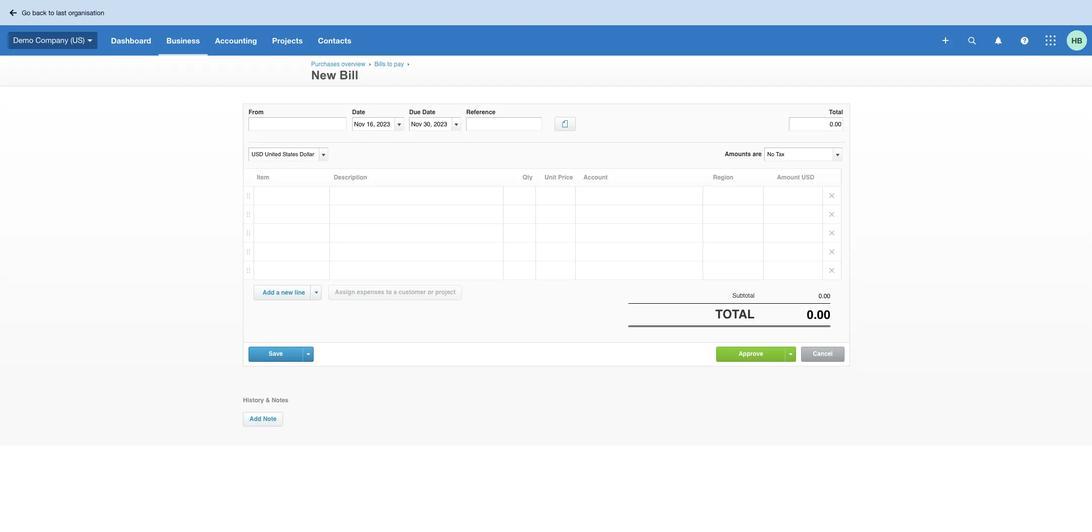 Task type: describe. For each thing, give the bounding box(es) containing it.
save link
[[249, 347, 303, 361]]

2 delete line item image from the top
[[823, 205, 842, 223]]

history & notes
[[243, 397, 289, 404]]

purchases overview › bills to pay › new bill
[[311, 61, 411, 82]]

total
[[716, 307, 755, 322]]

svg image inside go back to last organisation link
[[10, 9, 17, 16]]

&
[[266, 397, 270, 404]]

contacts button
[[311, 25, 359, 56]]

hb
[[1072, 36, 1083, 45]]

from
[[249, 109, 264, 116]]

to inside purchases overview › bills to pay › new bill
[[388, 61, 393, 68]]

Due Date text field
[[410, 118, 452, 131]]

unit price
[[545, 174, 573, 181]]

demo company (us)
[[13, 36, 85, 44]]

add a new line link
[[257, 286, 311, 300]]

0 horizontal spatial a
[[276, 289, 280, 296]]

dashboard link
[[103, 25, 159, 56]]

to for a
[[386, 289, 392, 296]]

qty
[[523, 174, 533, 181]]

or
[[428, 289, 434, 296]]

note
[[263, 415, 277, 422]]

1 delete line item image from the top
[[823, 187, 842, 205]]

notes
[[272, 397, 289, 404]]

1 horizontal spatial a
[[394, 289, 397, 296]]

2 › from the left
[[408, 61, 410, 67]]

accounting button
[[208, 25, 265, 56]]

demo company (us) button
[[0, 25, 103, 56]]

purchases
[[311, 61, 340, 68]]

2 date from the left
[[423, 109, 436, 116]]

amount usd
[[777, 174, 815, 181]]

amount
[[777, 174, 800, 181]]

business
[[167, 36, 200, 45]]

contacts
[[318, 36, 352, 45]]

unit
[[545, 174, 557, 181]]

purchases overview link
[[311, 61, 366, 68]]

company
[[35, 36, 68, 44]]

project
[[436, 289, 456, 296]]

amounts
[[725, 151, 751, 158]]

customer
[[399, 289, 426, 296]]

subtotal
[[733, 292, 755, 299]]

assign expenses to a customer or project link
[[329, 285, 462, 300]]

svg image inside demo company (us) popup button
[[87, 39, 92, 42]]

line
[[295, 289, 305, 296]]

approve link
[[717, 347, 785, 361]]

assign expenses to a customer or project
[[335, 289, 456, 296]]

add for add note
[[250, 415, 261, 422]]

item
[[257, 174, 269, 181]]

due date
[[409, 109, 436, 116]]

banner containing hb
[[0, 0, 1093, 56]]

more add line options... image
[[315, 292, 318, 294]]

1 › from the left
[[369, 61, 371, 67]]

organisation
[[68, 9, 104, 16]]

new
[[281, 289, 293, 296]]

add a new line
[[263, 289, 305, 296]]

add note link
[[243, 412, 283, 426]]



Task type: vqa. For each thing, say whether or not it's contained in the screenshot.
BILL
yes



Task type: locate. For each thing, give the bounding box(es) containing it.
1 delete line item image from the top
[[823, 243, 842, 261]]

1 horizontal spatial ›
[[408, 61, 410, 67]]

business button
[[159, 25, 208, 56]]

to
[[49, 9, 54, 16], [388, 61, 393, 68], [386, 289, 392, 296]]

amounts are
[[725, 151, 762, 158]]

region
[[713, 174, 734, 181]]

save
[[269, 350, 283, 357]]

a left new at the bottom left of the page
[[276, 289, 280, 296]]

account
[[584, 174, 608, 181]]

3 delete line item image from the top
[[823, 224, 842, 242]]

date up date 'text box'
[[352, 109, 365, 116]]

description
[[334, 174, 367, 181]]

0 horizontal spatial add
[[250, 415, 261, 422]]

add
[[263, 289, 275, 296], [250, 415, 261, 422]]

1 vertical spatial delete line item image
[[823, 261, 842, 280]]

Date text field
[[353, 118, 395, 131]]

None text field
[[249, 117, 347, 131], [249, 148, 317, 161], [755, 308, 831, 322], [249, 117, 347, 131], [249, 148, 317, 161], [755, 308, 831, 322]]

back
[[32, 9, 47, 16]]

0 vertical spatial to
[[49, 9, 54, 16]]

bill
[[340, 68, 359, 82]]

1 date from the left
[[352, 109, 365, 116]]

overview
[[342, 61, 366, 68]]

svg image
[[1046, 35, 1056, 45], [969, 37, 976, 44], [1021, 37, 1029, 44], [943, 37, 949, 43], [87, 39, 92, 42]]

date up due date text field
[[423, 109, 436, 116]]

to left pay
[[388, 61, 393, 68]]

1 vertical spatial svg image
[[996, 37, 1002, 44]]

navigation containing dashboard
[[103, 25, 936, 56]]

go back to last organisation link
[[6, 5, 110, 20]]

a
[[394, 289, 397, 296], [276, 289, 280, 296]]

Reference text field
[[467, 117, 542, 131]]

to for last
[[49, 9, 54, 16]]

2 vertical spatial delete line item image
[[823, 224, 842, 242]]

add left new at the bottom left of the page
[[263, 289, 275, 296]]

cancel
[[813, 350, 833, 357]]

new
[[311, 68, 336, 82]]

go back to last organisation
[[22, 9, 104, 16]]

cancel button
[[802, 347, 845, 361]]

hb button
[[1068, 25, 1093, 56]]

reference
[[467, 109, 496, 116]]

to right expenses
[[386, 289, 392, 296]]

0 vertical spatial svg image
[[10, 9, 17, 16]]

(us)
[[70, 36, 85, 44]]

2 vertical spatial to
[[386, 289, 392, 296]]

go
[[22, 9, 31, 16]]

total
[[830, 109, 844, 116]]

to inside go back to last organisation link
[[49, 9, 54, 16]]

delete line item image
[[823, 243, 842, 261], [823, 261, 842, 280]]

to inside assign expenses to a customer or project link
[[386, 289, 392, 296]]

last
[[56, 9, 67, 16]]

price
[[558, 174, 573, 181]]

history
[[243, 397, 264, 404]]

add left note
[[250, 415, 261, 422]]

0 horizontal spatial ›
[[369, 61, 371, 67]]

pay
[[394, 61, 404, 68]]

dashboard
[[111, 36, 151, 45]]

a left customer in the bottom left of the page
[[394, 289, 397, 296]]

accounting
[[215, 36, 257, 45]]

usd
[[802, 174, 815, 181]]

1 vertical spatial delete line item image
[[823, 205, 842, 223]]

1 vertical spatial to
[[388, 61, 393, 68]]

0 vertical spatial delete line item image
[[823, 187, 842, 205]]

0 horizontal spatial svg image
[[10, 9, 17, 16]]

delete line item image
[[823, 187, 842, 205], [823, 205, 842, 223], [823, 224, 842, 242]]

date
[[352, 109, 365, 116], [423, 109, 436, 116]]

Total text field
[[790, 117, 844, 131]]

projects button
[[265, 25, 311, 56]]

0 horizontal spatial date
[[352, 109, 365, 116]]

to left 'last'
[[49, 9, 54, 16]]

are
[[753, 151, 762, 158]]

due
[[409, 109, 421, 116]]

approve
[[739, 350, 764, 357]]

bills to pay link
[[375, 61, 404, 68]]

add for add a new line
[[263, 289, 275, 296]]

0 vertical spatial delete line item image
[[823, 243, 842, 261]]

›
[[369, 61, 371, 67], [408, 61, 410, 67]]

expenses
[[357, 289, 385, 296]]

1 vertical spatial add
[[250, 415, 261, 422]]

more approve options... image
[[789, 353, 793, 355]]

add note
[[250, 415, 277, 422]]

0 vertical spatial add
[[263, 289, 275, 296]]

1 horizontal spatial add
[[263, 289, 275, 296]]

navigation
[[103, 25, 936, 56]]

demo
[[13, 36, 33, 44]]

svg image
[[10, 9, 17, 16], [996, 37, 1002, 44]]

› left bills in the top left of the page
[[369, 61, 371, 67]]

assign
[[335, 289, 355, 296]]

2 delete line item image from the top
[[823, 261, 842, 280]]

› right pay
[[408, 61, 410, 67]]

banner
[[0, 0, 1093, 56]]

1 horizontal spatial date
[[423, 109, 436, 116]]

bills
[[375, 61, 386, 68]]

None text field
[[765, 148, 833, 161], [755, 293, 831, 300], [765, 148, 833, 161], [755, 293, 831, 300]]

more save options... image
[[307, 353, 310, 355]]

projects
[[272, 36, 303, 45]]

1 horizontal spatial svg image
[[996, 37, 1002, 44]]



